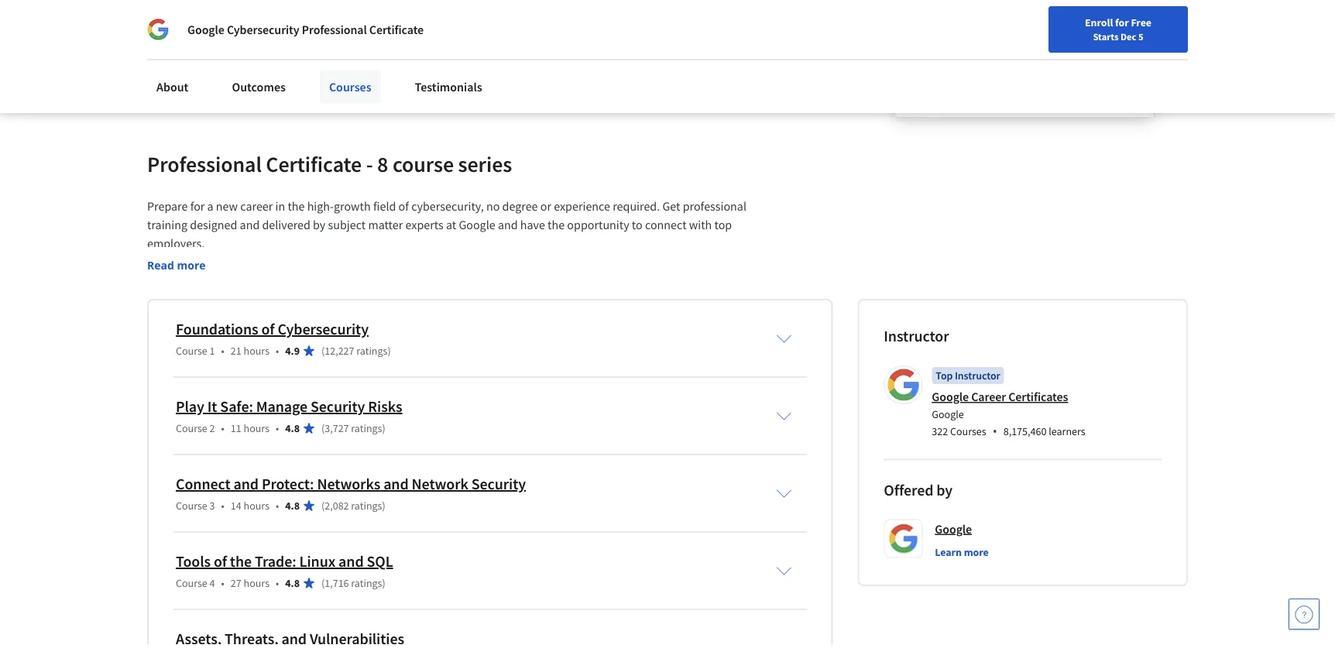 Task type: vqa. For each thing, say whether or not it's contained in the screenshot.


Task type: describe. For each thing, give the bounding box(es) containing it.
professional
[[683, 199, 747, 214]]

• down trade:
[[276, 577, 279, 591]]

0 horizontal spatial instructor
[[884, 327, 950, 346]]

1 horizontal spatial professional
[[302, 22, 367, 37]]

course for connect
[[176, 499, 208, 513]]

foundations of cybersecurity link
[[176, 320, 369, 339]]

starts
[[1094, 30, 1119, 43]]

courses inside top instructor google career certificates google 322 courses • 8,175,460 learners
[[951, 424, 987, 438]]

designed
[[190, 217, 237, 233]]

this
[[197, 36, 216, 51]]

or inside prepare for a new career in the high-growth field of cybersecurity, no degree or experience required. get professional training designed and delivered by subject matter experts at google and have the opportunity to connect with top employers. read more
[[541, 199, 552, 214]]

course for foundations
[[176, 344, 208, 358]]

• right 1
[[221, 344, 225, 358]]

delivered
[[262, 217, 311, 233]]

27
[[231, 577, 242, 591]]

8,175,460
[[1004, 424, 1047, 438]]

• right 2
[[221, 422, 225, 436]]

employers.
[[147, 236, 205, 251]]

outcomes link
[[223, 70, 295, 104]]

for for enroll
[[1116, 15, 1129, 29]]

experience
[[554, 199, 611, 214]]

connect
[[176, 475, 231, 494]]

training
[[147, 217, 188, 233]]

outcomes
[[232, 79, 286, 95]]

safe:
[[220, 397, 253, 417]]

0 vertical spatial security
[[311, 397, 365, 417]]

linkedin
[[312, 36, 357, 51]]

hours for protect:
[[244, 499, 270, 513]]

testimonials link
[[406, 70, 492, 104]]

google cybersecurity professional certificate
[[188, 22, 424, 37]]

career
[[972, 390, 1007, 405]]

8
[[377, 151, 388, 178]]

play it safe: manage security risks link
[[176, 397, 403, 417]]

more inside prepare for a new career in the high-growth field of cybersecurity, no degree or experience required. get professional training designed and delivered by subject matter experts at google and have the opportunity to connect with top employers. read more
[[177, 258, 206, 273]]

enroll for free starts dec 5
[[1086, 15, 1152, 43]]

field
[[373, 199, 396, 214]]

about
[[157, 79, 189, 95]]

profile,
[[360, 36, 396, 51]]

course for play
[[176, 422, 208, 436]]

to inside "add this credential to your linkedin profile, resume, or cv share it on social media and in your performance review"
[[273, 36, 284, 51]]

4.8 for manage
[[285, 422, 300, 436]]

show notifications image
[[1127, 19, 1145, 38]]

have
[[520, 217, 545, 233]]

to inside prepare for a new career in the high-growth field of cybersecurity, no degree or experience required. get professional training designed and delivered by subject matter experts at google and have the opportunity to connect with top employers. read more
[[632, 217, 643, 233]]

google up 322
[[932, 407, 964, 421]]

subject
[[328, 217, 366, 233]]

hours for cybersecurity
[[244, 344, 270, 358]]

cv
[[457, 36, 470, 51]]

performance
[[360, 54, 427, 70]]

14
[[231, 499, 242, 513]]

learn
[[935, 546, 962, 560]]

play it safe: manage security risks
[[176, 397, 403, 417]]

linux
[[299, 552, 336, 572]]

top instructor google career certificates google 322 courses • 8,175,460 learners
[[932, 369, 1086, 439]]

tools of the trade: linux and sql link
[[176, 552, 393, 572]]

5
[[1139, 30, 1144, 43]]

• left the 4.9
[[276, 344, 279, 358]]

ratings for and
[[351, 499, 382, 513]]

prepare for a new career in the high-growth field of cybersecurity, no degree or experience required. get professional training designed and delivered by subject matter experts at google and have the opportunity to connect with top employers. read more
[[147, 199, 749, 273]]

google image
[[147, 19, 169, 40]]

read more button
[[147, 257, 206, 274]]

google down top
[[932, 390, 969, 405]]

0 horizontal spatial the
[[230, 552, 252, 572]]

ratings for security
[[351, 422, 382, 436]]

• right 3 in the left of the page
[[221, 499, 225, 513]]

protect:
[[262, 475, 314, 494]]

1
[[210, 344, 215, 358]]

learners
[[1049, 424, 1086, 438]]

0 vertical spatial cybersecurity
[[227, 22, 300, 37]]

testimonials
[[415, 79, 483, 95]]

google career certificates image
[[887, 368, 921, 402]]

course
[[393, 151, 454, 178]]

1 horizontal spatial security
[[472, 475, 526, 494]]

4
[[210, 577, 215, 591]]

of for the
[[214, 552, 227, 572]]

google link
[[935, 520, 972, 539]]

manage
[[256, 397, 308, 417]]

21
[[231, 344, 242, 358]]

322
[[932, 424, 949, 438]]

and down career
[[240, 217, 260, 233]]

0 vertical spatial courses
[[329, 79, 372, 95]]

connect and protect: networks and network security
[[176, 475, 526, 494]]

course 4 • 27 hours •
[[176, 577, 279, 591]]

free
[[1132, 15, 1152, 29]]

1,716
[[325, 577, 349, 591]]

course for tools
[[176, 577, 208, 591]]

course 3 • 14 hours •
[[176, 499, 279, 513]]

instructor inside top instructor google career certificates google 322 courses • 8,175,460 learners
[[955, 369, 1001, 383]]

of for cybersecurity
[[262, 320, 275, 339]]

opportunity
[[567, 217, 630, 233]]

offered
[[884, 481, 934, 500]]

4.8 for networks
[[285, 499, 300, 513]]

2,082
[[325, 499, 349, 513]]

prepare
[[147, 199, 188, 214]]

3,727
[[325, 422, 349, 436]]

top
[[715, 217, 732, 233]]

required.
[[613, 199, 660, 214]]

0 horizontal spatial your
[[286, 36, 310, 51]]

sql
[[367, 552, 393, 572]]

help center image
[[1295, 605, 1314, 624]]

1 vertical spatial your
[[334, 54, 357, 70]]

• right the 4
[[221, 577, 225, 591]]

courses link
[[320, 70, 381, 104]]

read
[[147, 258, 174, 273]]

google career certificates link
[[932, 390, 1069, 405]]

4.9
[[285, 344, 300, 358]]

career
[[240, 199, 273, 214]]



Task type: locate. For each thing, give the bounding box(es) containing it.
more
[[177, 258, 206, 273], [964, 546, 989, 560]]

instructor
[[884, 327, 950, 346], [955, 369, 1001, 383]]

hours right "14"
[[244, 499, 270, 513]]

certificate
[[369, 22, 424, 37], [266, 151, 362, 178]]

( down play it safe: manage security risks link
[[322, 422, 325, 436]]

1 horizontal spatial the
[[288, 199, 305, 214]]

about link
[[147, 70, 198, 104]]

0 horizontal spatial to
[[273, 36, 284, 51]]

course left 1
[[176, 344, 208, 358]]

1 horizontal spatial to
[[632, 217, 643, 233]]

connect and protect: networks and network security link
[[176, 475, 526, 494]]

1 vertical spatial of
[[262, 320, 275, 339]]

for inside prepare for a new career in the high-growth field of cybersecurity, no degree or experience required. get professional training designed and delivered by subject matter experts at google and have the opportunity to connect with top employers. read more
[[190, 199, 205, 214]]

0 horizontal spatial in
[[275, 199, 285, 214]]

0 vertical spatial to
[[273, 36, 284, 51]]

( 1,716 ratings )
[[322, 577, 386, 591]]

courses down "add this credential to your linkedin profile, resume, or cv share it on social media and in your performance review"
[[329, 79, 372, 95]]

2 4.8 from the top
[[285, 499, 300, 513]]

( 2,082 ratings )
[[322, 499, 386, 513]]

0 vertical spatial of
[[399, 199, 409, 214]]

( down linux
[[322, 577, 325, 591]]

1 vertical spatial in
[[275, 199, 285, 214]]

2 course from the top
[[176, 422, 208, 436]]

1 vertical spatial for
[[190, 199, 205, 214]]

coursera career certificate image
[[896, 0, 1154, 117]]

) down the sql
[[382, 577, 386, 591]]

google up the learn
[[935, 522, 972, 537]]

) right 12,227
[[388, 344, 391, 358]]

0 vertical spatial for
[[1116, 15, 1129, 29]]

or
[[443, 36, 454, 51], [541, 199, 552, 214]]

-
[[366, 151, 373, 178]]

series
[[458, 151, 512, 178]]

to down "required."
[[632, 217, 643, 233]]

of right field
[[399, 199, 409, 214]]

4 hours from the top
[[244, 577, 270, 591]]

2 hours from the top
[[244, 422, 270, 436]]

on
[[216, 54, 229, 70]]

add this credential to your linkedin profile, resume, or cv share it on social media and in your performance review
[[174, 36, 470, 70]]

• left 8,175,460
[[993, 423, 998, 439]]

hours right 27
[[244, 577, 270, 591]]

0 horizontal spatial of
[[214, 552, 227, 572]]

4.8 for trade:
[[285, 577, 300, 591]]

0 vertical spatial in
[[322, 54, 331, 70]]

0 vertical spatial 4.8
[[285, 422, 300, 436]]

1 horizontal spatial instructor
[[955, 369, 1001, 383]]

offered by
[[884, 481, 953, 500]]

2 ( from the top
[[322, 422, 325, 436]]

foundations
[[176, 320, 258, 339]]

( for manage
[[322, 422, 325, 436]]

certificates
[[1009, 390, 1069, 405]]

2 horizontal spatial the
[[548, 217, 565, 233]]

course 1 • 21 hours •
[[176, 344, 279, 358]]

learn more
[[935, 546, 989, 560]]

0 horizontal spatial courses
[[329, 79, 372, 95]]

ratings for linux
[[351, 577, 382, 591]]

or inside "add this credential to your linkedin profile, resume, or cv share it on social media and in your performance review"
[[443, 36, 454, 51]]

1 horizontal spatial or
[[541, 199, 552, 214]]

0 vertical spatial or
[[443, 36, 454, 51]]

or left "cv"
[[443, 36, 454, 51]]

3 hours from the top
[[244, 499, 270, 513]]

play
[[176, 397, 204, 417]]

google up it
[[188, 22, 225, 37]]

11
[[231, 422, 242, 436]]

1 vertical spatial by
[[937, 481, 953, 500]]

certificate up high- at the top of the page
[[266, 151, 362, 178]]

hours right 21
[[244, 344, 270, 358]]

of up 'course 1 • 21 hours •'
[[262, 320, 275, 339]]

1 ( from the top
[[322, 344, 325, 358]]

2 vertical spatial 4.8
[[285, 577, 300, 591]]

1 horizontal spatial certificate
[[369, 22, 424, 37]]

risks
[[368, 397, 403, 417]]

and inside "add this credential to your linkedin profile, resume, or cv share it on social media and in your performance review"
[[299, 54, 319, 70]]

1 horizontal spatial by
[[937, 481, 953, 500]]

• down manage
[[276, 422, 279, 436]]

)
[[388, 344, 391, 358], [382, 422, 386, 436], [382, 499, 386, 513], [382, 577, 386, 591]]

1 hours from the top
[[244, 344, 270, 358]]

3
[[210, 499, 215, 513]]

2 vertical spatial the
[[230, 552, 252, 572]]

course left 3 in the left of the page
[[176, 499, 208, 513]]

professional certificate - 8 course series
[[147, 151, 512, 178]]

add
[[174, 36, 194, 51]]

google down no
[[459, 217, 496, 233]]

) down risks
[[382, 422, 386, 436]]

hours right 11
[[244, 422, 270, 436]]

ratings
[[357, 344, 388, 358], [351, 422, 382, 436], [351, 499, 382, 513], [351, 577, 382, 591]]

by right offered
[[937, 481, 953, 500]]

) for network
[[382, 499, 386, 513]]

12,227
[[325, 344, 354, 358]]

connect
[[645, 217, 687, 233]]

it
[[207, 397, 217, 417]]

courses right 322
[[951, 424, 987, 438]]

in up delivered
[[275, 199, 285, 214]]

and up "14"
[[234, 475, 259, 494]]

1 vertical spatial cybersecurity
[[278, 320, 369, 339]]

no
[[487, 199, 500, 214]]

1 vertical spatial more
[[964, 546, 989, 560]]

1 vertical spatial certificate
[[266, 151, 362, 178]]

learn more button
[[935, 545, 989, 560]]

and right media
[[299, 54, 319, 70]]

2 vertical spatial of
[[214, 552, 227, 572]]

network
[[412, 475, 469, 494]]

to up media
[[273, 36, 284, 51]]

in down linkedin
[[322, 54, 331, 70]]

course left the 4
[[176, 577, 208, 591]]

0 horizontal spatial by
[[313, 217, 326, 233]]

0 horizontal spatial for
[[190, 199, 205, 214]]

share
[[174, 54, 203, 70]]

security up the 3,727
[[311, 397, 365, 417]]

0 vertical spatial certificate
[[369, 22, 424, 37]]

by inside prepare for a new career in the high-growth field of cybersecurity, no degree or experience required. get professional training designed and delivered by subject matter experts at google and have the opportunity to connect with top employers. read more
[[313, 217, 326, 233]]

english button
[[1011, 0, 1104, 50]]

and up ( 1,716 ratings )
[[339, 552, 364, 572]]

ratings down the connect and protect: networks and network security link
[[351, 499, 382, 513]]

trade:
[[255, 552, 296, 572]]

3 4.8 from the top
[[285, 577, 300, 591]]

professional up a
[[147, 151, 262, 178]]

of
[[399, 199, 409, 214], [262, 320, 275, 339], [214, 552, 227, 572]]

• down the protect:
[[276, 499, 279, 513]]

it
[[206, 54, 213, 70]]

with
[[689, 217, 712, 233]]

0 vertical spatial instructor
[[884, 327, 950, 346]]

1 horizontal spatial courses
[[951, 424, 987, 438]]

for for prepare
[[190, 199, 205, 214]]

a
[[207, 199, 214, 214]]

instructor up top
[[884, 327, 950, 346]]

hours for the
[[244, 577, 270, 591]]

get
[[663, 199, 681, 214]]

the up delivered
[[288, 199, 305, 214]]

more inside button
[[964, 546, 989, 560]]

in inside prepare for a new career in the high-growth field of cybersecurity, no degree or experience required. get professional training designed and delivered by subject matter experts at google and have the opportunity to connect with top employers. read more
[[275, 199, 285, 214]]

growth
[[334, 199, 371, 214]]

• inside top instructor google career certificates google 322 courses • 8,175,460 learners
[[993, 423, 998, 439]]

security right network
[[472, 475, 526, 494]]

foundations of cybersecurity
[[176, 320, 369, 339]]

4 course from the top
[[176, 577, 208, 591]]

0 horizontal spatial professional
[[147, 151, 262, 178]]

) down the connect and protect: networks and network security link
[[382, 499, 386, 513]]

1 vertical spatial security
[[472, 475, 526, 494]]

of inside prepare for a new career in the high-growth field of cybersecurity, no degree or experience required. get professional training designed and delivered by subject matter experts at google and have the opportunity to connect with top employers. read more
[[399, 199, 409, 214]]

dec
[[1121, 30, 1137, 43]]

cybersecurity,
[[412, 199, 484, 214]]

cybersecurity up 12,227
[[278, 320, 369, 339]]

1 horizontal spatial your
[[334, 54, 357, 70]]

the right have
[[548, 217, 565, 233]]

by
[[313, 217, 326, 233], [937, 481, 953, 500]]

( down 'networks'
[[322, 499, 325, 513]]

(
[[322, 344, 325, 358], [322, 422, 325, 436], [322, 499, 325, 513], [322, 577, 325, 591]]

the up 27
[[230, 552, 252, 572]]

1 vertical spatial instructor
[[955, 369, 1001, 383]]

( 3,727 ratings )
[[322, 422, 386, 436]]

0 vertical spatial professional
[[302, 22, 367, 37]]

1 vertical spatial to
[[632, 217, 643, 233]]

1 4.8 from the top
[[285, 422, 300, 436]]

cybersecurity up social at the left top of page
[[227, 22, 300, 37]]

1 vertical spatial professional
[[147, 151, 262, 178]]

in
[[322, 54, 331, 70], [275, 199, 285, 214]]

to
[[273, 36, 284, 51], [632, 217, 643, 233]]

1 horizontal spatial more
[[964, 546, 989, 560]]

resume,
[[399, 36, 441, 51]]

) for risks
[[382, 422, 386, 436]]

hours
[[244, 344, 270, 358], [244, 422, 270, 436], [244, 499, 270, 513], [244, 577, 270, 591]]

ratings down the sql
[[351, 577, 382, 591]]

( for networks
[[322, 499, 325, 513]]

ratings right 12,227
[[357, 344, 388, 358]]

0 vertical spatial more
[[177, 258, 206, 273]]

cybersecurity
[[227, 22, 300, 37], [278, 320, 369, 339]]

1 horizontal spatial for
[[1116, 15, 1129, 29]]

ratings down risks
[[351, 422, 382, 436]]

and down degree
[[498, 217, 518, 233]]

1 vertical spatial 4.8
[[285, 499, 300, 513]]

4 ( from the top
[[322, 577, 325, 591]]

3 course from the top
[[176, 499, 208, 513]]

new
[[216, 199, 238, 214]]

3 ( from the top
[[322, 499, 325, 513]]

hours for safe:
[[244, 422, 270, 436]]

•
[[221, 344, 225, 358], [276, 344, 279, 358], [221, 422, 225, 436], [276, 422, 279, 436], [993, 423, 998, 439], [221, 499, 225, 513], [276, 499, 279, 513], [221, 577, 225, 591], [276, 577, 279, 591]]

0 horizontal spatial certificate
[[266, 151, 362, 178]]

0 vertical spatial the
[[288, 199, 305, 214]]

media
[[264, 54, 297, 70]]

for left a
[[190, 199, 205, 214]]

your
[[286, 36, 310, 51], [334, 54, 357, 70]]

) for and
[[382, 577, 386, 591]]

professional up courses link on the left
[[302, 22, 367, 37]]

1 vertical spatial courses
[[951, 424, 987, 438]]

4.8 down the protect:
[[285, 499, 300, 513]]

( right the 4.9
[[322, 344, 325, 358]]

more right the learn
[[964, 546, 989, 560]]

0 vertical spatial by
[[313, 217, 326, 233]]

0 horizontal spatial or
[[443, 36, 454, 51]]

course left 2
[[176, 422, 208, 436]]

0 vertical spatial your
[[286, 36, 310, 51]]

degree
[[502, 199, 538, 214]]

certificate up performance on the top left
[[369, 22, 424, 37]]

more down employers.
[[177, 258, 206, 273]]

or up have
[[541, 199, 552, 214]]

None search field
[[221, 10, 593, 41]]

1 horizontal spatial in
[[322, 54, 331, 70]]

4.8 down play it safe: manage security risks
[[285, 422, 300, 436]]

0 horizontal spatial security
[[311, 397, 365, 417]]

4.8 down tools of the trade: linux and sql link
[[285, 577, 300, 591]]

( for trade:
[[322, 577, 325, 591]]

of up course 4 • 27 hours • on the left bottom of the page
[[214, 552, 227, 572]]

for up dec
[[1116, 15, 1129, 29]]

for inside enroll for free starts dec 5
[[1116, 15, 1129, 29]]

and left network
[[384, 475, 409, 494]]

networks
[[317, 475, 381, 494]]

your down linkedin
[[334, 54, 357, 70]]

at
[[446, 217, 457, 233]]

1 horizontal spatial of
[[262, 320, 275, 339]]

credential
[[218, 36, 271, 51]]

instructor up career
[[955, 369, 1001, 383]]

course 2 • 11 hours •
[[176, 422, 279, 436]]

english
[[1038, 17, 1076, 33]]

top
[[936, 369, 953, 383]]

matter
[[368, 217, 403, 233]]

in inside "add this credential to your linkedin profile, resume, or cv share it on social media and in your performance review"
[[322, 54, 331, 70]]

1 course from the top
[[176, 344, 208, 358]]

2 horizontal spatial of
[[399, 199, 409, 214]]

your up media
[[286, 36, 310, 51]]

professional
[[302, 22, 367, 37], [147, 151, 262, 178]]

1 vertical spatial or
[[541, 199, 552, 214]]

by down high- at the top of the page
[[313, 217, 326, 233]]

1 vertical spatial the
[[548, 217, 565, 233]]

0 horizontal spatial more
[[177, 258, 206, 273]]

google inside prepare for a new career in the high-growth field of cybersecurity, no degree or experience required. get professional training designed and delivered by subject matter experts at google and have the opportunity to connect with top employers. read more
[[459, 217, 496, 233]]



